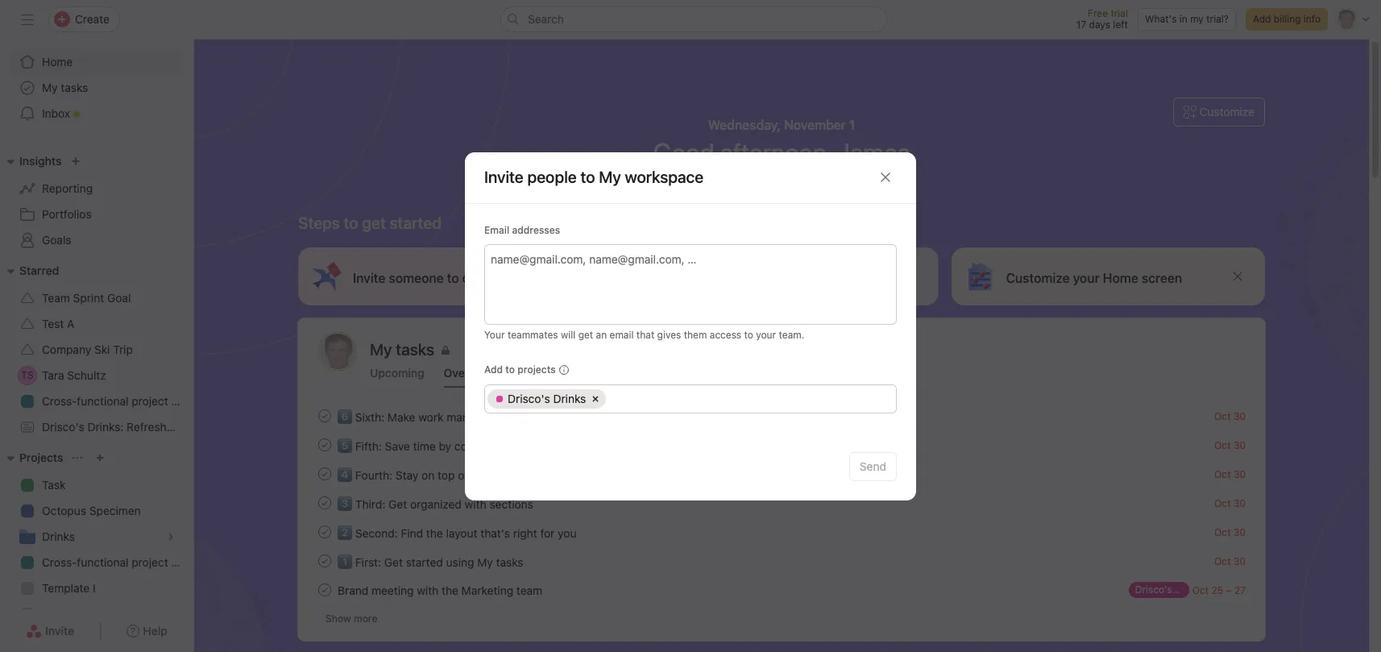 Task type: describe. For each thing, give the bounding box(es) containing it.
3️⃣
[[338, 497, 352, 511]]

insights element
[[0, 147, 194, 256]]

1 30 from the top
[[1234, 410, 1247, 422]]

ja button
[[318, 332, 357, 371]]

save
[[385, 439, 410, 453]]

that
[[637, 329, 655, 341]]

add billing info button
[[1246, 8, 1329, 31]]

left
[[1114, 19, 1129, 31]]

make
[[388, 410, 416, 424]]

30 for right
[[1234, 526, 1247, 538]]

time
[[413, 439, 436, 453]]

0 horizontal spatial work
[[419, 410, 444, 424]]

completed checkbox for brand
[[315, 581, 335, 600]]

customize
[[1200, 105, 1255, 119]]

1️⃣
[[338, 555, 352, 569]]

my workspace
[[599, 168, 704, 186]]

30 for incoming
[[1234, 468, 1247, 480]]

octopus specimen link
[[10, 498, 184, 524]]

fifth:
[[355, 439, 382, 453]]

sprint
[[73, 291, 104, 305]]

my tasks
[[370, 340, 435, 359]]

projects
[[19, 451, 63, 464]]

drisco's drinks row
[[488, 389, 894, 412]]

projects button
[[0, 448, 63, 468]]

my tasks link
[[370, 339, 1246, 361]]

task link
[[10, 472, 184, 498]]

refreshment
[[127, 420, 193, 434]]

(9)
[[492, 366, 508, 380]]

test
[[42, 317, 64, 331]]

wednesday,
[[708, 118, 781, 132]]

completed image for 4️⃣
[[315, 464, 335, 484]]

oct 30 button for in
[[1215, 439, 1247, 451]]

4 oct 30 button from the top
[[1215, 497, 1247, 509]]

find
[[401, 526, 423, 540]]

by
[[439, 439, 452, 453]]

1 oct 30 from the top
[[1215, 410, 1247, 422]]

an
[[596, 329, 607, 341]]

drinks:
[[87, 420, 124, 434]]

drinks inside projects element
[[42, 530, 75, 543]]

cross- for 1st cross-functional project plan link from the top
[[42, 394, 77, 408]]

tasks inside global element
[[61, 81, 88, 94]]

more inside beginner 3 more to level up
[[777, 204, 804, 217]]

starred element
[[0, 256, 287, 443]]

to right people
[[581, 168, 595, 186]]

completed button
[[528, 366, 586, 388]]

more information image
[[559, 365, 569, 375]]

octopus
[[42, 504, 86, 518]]

company ski trip
[[42, 343, 133, 356]]

to left your
[[745, 329, 754, 341]]

3️⃣ third: get organized with sections
[[338, 497, 534, 511]]

beginner 3 more to level up
[[707, 203, 860, 218]]

goal
[[107, 291, 131, 305]]

template
[[42, 581, 90, 595]]

what's in my trial?
[[1146, 13, 1230, 25]]

using
[[446, 555, 474, 569]]

portfolios
[[42, 207, 92, 221]]

project for 1st cross-functional project plan link from the top
[[132, 394, 168, 408]]

Email addresses text field
[[491, 249, 710, 268]]

steps
[[298, 214, 340, 232]]

invite for invite
[[45, 624, 74, 638]]

close this dialog image
[[880, 171, 893, 184]]

4 30 from the top
[[1234, 497, 1247, 509]]

completed checkbox for 1️⃣
[[315, 551, 335, 571]]

company
[[42, 343, 91, 356]]

project for 2nd cross-functional project plan link
[[132, 556, 168, 569]]

email
[[610, 329, 634, 341]]

organized
[[410, 497, 462, 511]]

layout
[[446, 526, 478, 540]]

oct for my
[[1215, 555, 1232, 567]]

invite for invite people to my workspace
[[485, 168, 524, 186]]

5️⃣ fifth: save time by collaborating in asana
[[338, 439, 570, 453]]

invite people to my workspace dialog
[[465, 152, 917, 500]]

first:
[[355, 555, 381, 569]]

4️⃣
[[338, 468, 352, 482]]

november
[[785, 118, 847, 132]]

global element
[[0, 40, 194, 136]]

my tasks
[[42, 81, 88, 94]]

25
[[1212, 584, 1224, 596]]

customize button
[[1174, 98, 1266, 127]]

that's
[[481, 526, 510, 540]]

4️⃣ fourth: stay on top of incoming work
[[338, 468, 547, 482]]

oct 30 for incoming
[[1215, 468, 1247, 480]]

add to projects
[[485, 363, 556, 375]]

ja
[[331, 344, 345, 359]]

2 vertical spatial drisco's
[[1136, 584, 1173, 596]]

show
[[326, 613, 351, 625]]

starred
[[19, 264, 59, 277]]

oct for collaborating
[[1215, 439, 1232, 451]]

1 cross-functional project plan link from the top
[[10, 389, 193, 414]]

cross- for 2nd cross-functional project plan link
[[42, 556, 77, 569]]

completed checkbox for 4️⃣
[[315, 464, 335, 484]]

giraffe testing link
[[10, 601, 184, 627]]

drisco's drinks: refreshment recommendation link
[[10, 414, 287, 440]]

show more button
[[318, 608, 385, 631]]

trial
[[1111, 7, 1129, 19]]

my tasks link
[[10, 75, 184, 101]]

afternoon,
[[720, 137, 832, 168]]

drinks inside cell
[[553, 391, 586, 405]]

task
[[42, 478, 66, 492]]

completed image for 3️⃣
[[315, 493, 335, 513]]

your
[[485, 329, 505, 341]]

search
[[528, 12, 564, 26]]

for
[[541, 526, 555, 540]]

wednesday, november 1 good afternoon, james
[[654, 118, 911, 168]]

1 vertical spatial with
[[417, 583, 439, 597]]

inbox
[[42, 106, 70, 120]]

30 for tasks
[[1234, 555, 1247, 567]]

oct 30 for in
[[1215, 439, 1247, 451]]

the for marketing
[[442, 583, 459, 597]]

1 oct 30 button from the top
[[1215, 410, 1247, 422]]

in inside what's in my trial? button
[[1180, 13, 1188, 25]]

drisco's inside cell
[[508, 391, 550, 405]]

completed checkbox for 2️⃣
[[315, 522, 335, 542]]

trial?
[[1207, 13, 1230, 25]]

1 vertical spatial drisco's drinks
[[1136, 584, 1205, 596]]

home link
[[10, 49, 184, 75]]

your teammates will get an email that gives them access to your team.
[[485, 329, 805, 341]]

your
[[756, 329, 777, 341]]

oct 30 for right
[[1215, 526, 1247, 538]]

completed image for 1️⃣
[[315, 551, 335, 571]]

people
[[528, 168, 577, 186]]

1 vertical spatial work
[[522, 468, 547, 482]]

oct for that's
[[1215, 526, 1232, 538]]

1️⃣ first: get started using my tasks
[[338, 555, 524, 569]]

template i link
[[10, 576, 184, 601]]

plan for 1st cross-functional project plan link from the top
[[171, 394, 193, 408]]

free trial 17 days left
[[1077, 7, 1129, 31]]

email addresses
[[485, 224, 561, 236]]

0 vertical spatial with
[[465, 497, 487, 511]]

what's
[[1146, 13, 1178, 25]]

4 oct 30 from the top
[[1215, 497, 1247, 509]]

drisco's drinks inside cell
[[508, 391, 586, 405]]



Task type: locate. For each thing, give the bounding box(es) containing it.
0 vertical spatial completed image
[[315, 435, 335, 455]]

team sprint goal link
[[10, 285, 184, 311]]

reporting link
[[10, 176, 184, 202]]

cross-
[[42, 394, 77, 408], [42, 556, 77, 569]]

right
[[513, 526, 538, 540]]

send button
[[850, 452, 897, 481]]

1 vertical spatial invite
[[45, 624, 74, 638]]

hide sidebar image
[[21, 13, 34, 26]]

cross- up template
[[42, 556, 77, 569]]

functional inside projects element
[[77, 556, 129, 569]]

0 horizontal spatial tasks
[[61, 81, 88, 94]]

1 plan from the top
[[171, 394, 193, 408]]

1 horizontal spatial with
[[465, 497, 487, 511]]

completed checkbox for 6️⃣
[[315, 406, 335, 426]]

0 vertical spatial more
[[777, 204, 804, 217]]

upcoming button
[[370, 366, 425, 388]]

2 oct 30 button from the top
[[1215, 439, 1247, 451]]

oct 30 for tasks
[[1215, 555, 1247, 567]]

to right steps in the left top of the page
[[344, 214, 358, 232]]

5 completed image from the top
[[315, 581, 335, 600]]

0 vertical spatial the
[[426, 526, 443, 540]]

27
[[1235, 584, 1247, 596]]

with down of on the bottom left of the page
[[465, 497, 487, 511]]

tasks down home
[[61, 81, 88, 94]]

completed checkbox left brand
[[315, 581, 335, 600]]

invite left people
[[485, 168, 524, 186]]

6 oct 30 button from the top
[[1215, 555, 1247, 567]]

cross- down the tara
[[42, 394, 77, 408]]

in left my at the right
[[1180, 13, 1188, 25]]

in left asana
[[526, 439, 535, 453]]

to left level
[[807, 204, 817, 217]]

2 horizontal spatial drisco's
[[1136, 584, 1173, 596]]

2 project from the top
[[132, 556, 168, 569]]

5 oct 30 button from the top
[[1215, 526, 1247, 538]]

more inside "button"
[[354, 613, 378, 625]]

functional down drinks link
[[77, 556, 129, 569]]

3 completed checkbox from the top
[[315, 551, 335, 571]]

completed image for 5️⃣
[[315, 435, 335, 455]]

1 completed image from the top
[[315, 406, 335, 426]]

0 vertical spatial functional
[[77, 394, 129, 408]]

1 vertical spatial plan
[[171, 556, 193, 569]]

plan inside starred element
[[171, 394, 193, 408]]

completed image left brand
[[315, 581, 335, 600]]

0 horizontal spatial in
[[526, 439, 535, 453]]

0 horizontal spatial my
[[42, 81, 58, 94]]

1 vertical spatial more
[[354, 613, 378, 625]]

template i
[[42, 581, 96, 595]]

completed image
[[315, 406, 335, 426], [315, 464, 335, 484], [315, 493, 335, 513], [315, 522, 335, 542], [315, 581, 335, 600]]

2 plan from the top
[[171, 556, 193, 569]]

i
[[93, 581, 96, 595]]

1 vertical spatial add
[[485, 363, 503, 375]]

manageable
[[447, 410, 510, 424]]

overdue (9) button
[[444, 366, 508, 388]]

0 horizontal spatial drinks
[[42, 530, 75, 543]]

testing
[[80, 607, 118, 621]]

completed checkbox left 4️⃣ in the bottom left of the page
[[315, 464, 335, 484]]

1 vertical spatial project
[[132, 556, 168, 569]]

2 30 from the top
[[1234, 439, 1247, 451]]

0 vertical spatial work
[[419, 410, 444, 424]]

3 oct 30 button from the top
[[1215, 468, 1247, 480]]

cross-functional project plan up the drinks:
[[42, 394, 193, 408]]

0 horizontal spatial drisco's
[[42, 420, 84, 434]]

0 vertical spatial cross-functional project plan
[[42, 394, 193, 408]]

2 oct 30 from the top
[[1215, 439, 1247, 451]]

4 completed image from the top
[[315, 522, 335, 542]]

1 vertical spatial tasks
[[496, 555, 524, 569]]

drisco's inside starred element
[[42, 420, 84, 434]]

fourth:
[[355, 468, 393, 482]]

cross-functional project plan inside starred element
[[42, 394, 193, 408]]

the right find
[[426, 526, 443, 540]]

6️⃣ sixth: make work manageable
[[338, 410, 510, 424]]

1 vertical spatial in
[[526, 439, 535, 453]]

team sprint goal
[[42, 291, 131, 305]]

completed image left 3️⃣
[[315, 493, 335, 513]]

1 vertical spatial cross-
[[42, 556, 77, 569]]

second:
[[355, 526, 398, 540]]

oct 30 button for tasks
[[1215, 555, 1247, 567]]

add inside button
[[1254, 13, 1272, 25]]

tasks down that's
[[496, 555, 524, 569]]

drisco's drinks cell
[[488, 389, 607, 408]]

the for layout
[[426, 526, 443, 540]]

collaborating
[[455, 439, 522, 453]]

goals
[[42, 233, 71, 247]]

0 vertical spatial drisco's drinks
[[508, 391, 586, 405]]

functional for 2nd cross-functional project plan link
[[77, 556, 129, 569]]

test a link
[[10, 311, 184, 337]]

2 completed image from the top
[[315, 551, 335, 571]]

overdue (9)
[[444, 366, 508, 380]]

1 vertical spatial drisco's
[[42, 420, 84, 434]]

drisco's drinks
[[508, 391, 586, 405], [1136, 584, 1205, 596]]

get for started
[[384, 555, 403, 569]]

beginner
[[707, 203, 761, 218]]

gives
[[658, 329, 682, 341]]

0 vertical spatial drinks
[[553, 391, 586, 405]]

2 cross-functional project plan link from the top
[[10, 550, 193, 576]]

oct 30
[[1215, 410, 1247, 422], [1215, 439, 1247, 451], [1215, 468, 1247, 480], [1215, 497, 1247, 509], [1215, 526, 1247, 538], [1215, 555, 1247, 567]]

oct for of
[[1215, 468, 1232, 480]]

3 oct 30 from the top
[[1215, 468, 1247, 480]]

recommendation
[[196, 420, 287, 434]]

them
[[684, 329, 707, 341]]

1 vertical spatial get
[[384, 555, 403, 569]]

work down asana
[[522, 468, 547, 482]]

teammates
[[508, 329, 558, 341]]

1 horizontal spatial my
[[478, 555, 493, 569]]

the down using
[[442, 583, 459, 597]]

drisco's drinks left 25
[[1136, 584, 1205, 596]]

6 oct 30 from the top
[[1215, 555, 1247, 567]]

1 completed image from the top
[[315, 435, 335, 455]]

you
[[558, 526, 577, 540]]

3 30 from the top
[[1234, 468, 1247, 480]]

oct 25 – 27
[[1193, 584, 1247, 596]]

plan
[[171, 394, 193, 408], [171, 556, 193, 569]]

1 completed checkbox from the top
[[315, 435, 335, 455]]

completed image for 2️⃣
[[315, 522, 335, 542]]

0 vertical spatial in
[[1180, 13, 1188, 25]]

drinks left 25
[[1176, 584, 1205, 596]]

incoming
[[472, 468, 519, 482]]

5 oct 30 from the top
[[1215, 526, 1247, 538]]

steps to get started
[[298, 214, 442, 232]]

marketing
[[462, 583, 514, 597]]

2 functional from the top
[[77, 556, 129, 569]]

to left projects
[[506, 363, 515, 375]]

my right using
[[478, 555, 493, 569]]

sections
[[490, 497, 534, 511]]

1 horizontal spatial drinks
[[553, 391, 586, 405]]

1 horizontal spatial invite
[[485, 168, 524, 186]]

2 vertical spatial completed checkbox
[[315, 522, 335, 542]]

0 vertical spatial project
[[132, 394, 168, 408]]

show more
[[326, 613, 378, 625]]

my inside global element
[[42, 81, 58, 94]]

cross- inside projects element
[[42, 556, 77, 569]]

get started
[[362, 214, 442, 232]]

drinks down octopus
[[42, 530, 75, 543]]

inbox link
[[10, 101, 184, 127]]

cross- inside starred element
[[42, 394, 77, 408]]

projects
[[518, 363, 556, 375]]

what's in my trial? button
[[1138, 8, 1237, 31]]

invite inside dialog
[[485, 168, 524, 186]]

0 horizontal spatial add
[[485, 363, 503, 375]]

1
[[850, 118, 856, 132]]

plan inside projects element
[[171, 556, 193, 569]]

completed checkbox left the '5️⃣'
[[315, 435, 335, 455]]

5 30 from the top
[[1234, 526, 1247, 538]]

completed image left 4️⃣ in the bottom left of the page
[[315, 464, 335, 484]]

0 vertical spatial completed checkbox
[[315, 435, 335, 455]]

giraffe
[[42, 607, 77, 621]]

1 horizontal spatial tasks
[[496, 555, 524, 569]]

invite button
[[15, 617, 85, 646]]

4 completed checkbox from the top
[[315, 581, 335, 600]]

meeting
[[372, 583, 414, 597]]

2 cross- from the top
[[42, 556, 77, 569]]

functional inside starred element
[[77, 394, 129, 408]]

get right first:
[[384, 555, 403, 569]]

goals link
[[10, 227, 184, 253]]

project up drisco's drinks: refreshment recommendation link
[[132, 394, 168, 408]]

1 vertical spatial completed checkbox
[[315, 464, 335, 484]]

with down 1️⃣ first: get started using my tasks
[[417, 583, 439, 597]]

1 project from the top
[[132, 394, 168, 408]]

plan for 2nd cross-functional project plan link
[[171, 556, 193, 569]]

upcoming
[[370, 366, 425, 380]]

0 vertical spatial add
[[1254, 13, 1272, 25]]

1 cross- from the top
[[42, 394, 77, 408]]

1 horizontal spatial in
[[1180, 13, 1188, 25]]

completed image for 6️⃣
[[315, 406, 335, 426]]

project
[[132, 394, 168, 408], [132, 556, 168, 569]]

cross-functional project plan inside projects element
[[42, 556, 193, 569]]

search list box
[[501, 6, 888, 32]]

0 vertical spatial plan
[[171, 394, 193, 408]]

1 vertical spatial my
[[478, 555, 493, 569]]

to inside beginner 3 more to level up
[[807, 204, 817, 217]]

insights button
[[0, 152, 62, 171]]

invite down giraffe
[[45, 624, 74, 638]]

cross-functional project plan for 1st cross-functional project plan link from the top
[[42, 394, 193, 408]]

oct for sections
[[1215, 497, 1232, 509]]

1 functional from the top
[[77, 394, 129, 408]]

functional up the drinks:
[[77, 394, 129, 408]]

1 vertical spatial functional
[[77, 556, 129, 569]]

2 completed image from the top
[[315, 464, 335, 484]]

days
[[1090, 19, 1111, 31]]

0 horizontal spatial drisco's drinks
[[508, 391, 586, 405]]

1 vertical spatial completed image
[[315, 551, 335, 571]]

project inside starred element
[[132, 394, 168, 408]]

2 vertical spatial drinks
[[1176, 584, 1205, 596]]

the
[[426, 526, 443, 540], [442, 583, 459, 597]]

0 vertical spatial my
[[42, 81, 58, 94]]

3 completed image from the top
[[315, 493, 335, 513]]

invite inside button
[[45, 624, 74, 638]]

drisco's left 25
[[1136, 584, 1173, 596]]

completed image left 1️⃣
[[315, 551, 335, 571]]

2 completed checkbox from the top
[[315, 493, 335, 513]]

completed image left '6️⃣'
[[315, 406, 335, 426]]

1 completed checkbox from the top
[[315, 406, 335, 426]]

1 horizontal spatial drisco's drinks
[[1136, 584, 1205, 596]]

cross-functional project plan link up i
[[10, 550, 193, 576]]

completed checkbox for 5️⃣
[[315, 435, 335, 455]]

completed checkbox left '2️⃣'
[[315, 522, 335, 542]]

0 vertical spatial cross-
[[42, 394, 77, 408]]

0 horizontal spatial invite
[[45, 624, 74, 638]]

completed checkbox left '6️⃣'
[[315, 406, 335, 426]]

completed checkbox left 1️⃣
[[315, 551, 335, 571]]

cross-functional project plan link up the drinks:
[[10, 389, 193, 414]]

2 horizontal spatial drinks
[[1176, 584, 1205, 596]]

projects element
[[0, 443, 194, 631]]

Completed checkbox
[[315, 406, 335, 426], [315, 493, 335, 513], [315, 551, 335, 571], [315, 581, 335, 600]]

drisco's up projects
[[42, 420, 84, 434]]

1 vertical spatial drinks
[[42, 530, 75, 543]]

level
[[820, 204, 844, 217]]

sixth:
[[355, 410, 385, 424]]

home
[[42, 55, 73, 69]]

oct 30 button for incoming
[[1215, 468, 1247, 480]]

1 vertical spatial the
[[442, 583, 459, 597]]

get for organized
[[389, 497, 407, 511]]

up
[[847, 204, 860, 217]]

more right the 3
[[777, 204, 804, 217]]

drinks link
[[10, 524, 184, 550]]

0 horizontal spatial more
[[354, 613, 378, 625]]

to
[[581, 168, 595, 186], [807, 204, 817, 217], [344, 214, 358, 232], [745, 329, 754, 341], [506, 363, 515, 375]]

invite people to my workspace
[[485, 168, 704, 186]]

get
[[389, 497, 407, 511], [384, 555, 403, 569]]

cross-functional project plan down drinks link
[[42, 556, 193, 569]]

0 vertical spatial drisco's
[[508, 391, 550, 405]]

1 horizontal spatial work
[[522, 468, 547, 482]]

ts
[[21, 369, 34, 381]]

good
[[654, 137, 715, 168]]

project down drinks link
[[132, 556, 168, 569]]

stay
[[396, 468, 419, 482]]

Completed checkbox
[[315, 435, 335, 455], [315, 464, 335, 484], [315, 522, 335, 542]]

completed image left '2️⃣'
[[315, 522, 335, 542]]

2 completed checkbox from the top
[[315, 464, 335, 484]]

0 vertical spatial cross-functional project plan link
[[10, 389, 193, 414]]

oct
[[1215, 410, 1232, 422], [1215, 439, 1232, 451], [1215, 468, 1232, 480], [1215, 497, 1232, 509], [1215, 526, 1232, 538], [1215, 555, 1232, 567], [1193, 584, 1210, 596]]

test a
[[42, 317, 74, 331]]

completed checkbox left 3️⃣
[[315, 493, 335, 513]]

starred button
[[0, 261, 59, 281]]

more
[[777, 204, 804, 217], [354, 613, 378, 625]]

cross-functional project plan for 2nd cross-functional project plan link
[[42, 556, 193, 569]]

3 completed checkbox from the top
[[315, 522, 335, 542]]

2️⃣
[[338, 526, 352, 540]]

billing
[[1275, 13, 1302, 25]]

30 for in
[[1234, 439, 1247, 451]]

0 vertical spatial invite
[[485, 168, 524, 186]]

completed checkbox for 3️⃣
[[315, 493, 335, 513]]

oct 30 button for right
[[1215, 526, 1247, 538]]

6 30 from the top
[[1234, 555, 1247, 567]]

tara
[[42, 368, 64, 382]]

0 horizontal spatial with
[[417, 583, 439, 597]]

drinks down completed button
[[553, 391, 586, 405]]

work right make
[[419, 410, 444, 424]]

my up "inbox"
[[42, 81, 58, 94]]

1 vertical spatial cross-functional project plan link
[[10, 550, 193, 576]]

access
[[710, 329, 742, 341]]

1 cross-functional project plan from the top
[[42, 394, 193, 408]]

overdue
[[444, 366, 489, 380]]

0 vertical spatial get
[[389, 497, 407, 511]]

get right the third:
[[389, 497, 407, 511]]

1 horizontal spatial more
[[777, 204, 804, 217]]

2 cross-functional project plan from the top
[[42, 556, 193, 569]]

add inside invite people to my workspace dialog
[[485, 363, 503, 375]]

tara schultz
[[42, 368, 106, 382]]

more right show
[[354, 613, 378, 625]]

1 horizontal spatial add
[[1254, 13, 1272, 25]]

add for add billing info
[[1254, 13, 1272, 25]]

completed image for brand
[[315, 581, 335, 600]]

0 vertical spatial tasks
[[61, 81, 88, 94]]

drisco's drinks down completed button
[[508, 391, 586, 405]]

top
[[438, 468, 455, 482]]

functional for 1st cross-functional project plan link from the top
[[77, 394, 129, 408]]

1 vertical spatial cross-functional project plan
[[42, 556, 193, 569]]

a
[[67, 317, 74, 331]]

add for add to projects
[[485, 363, 503, 375]]

completed image left the '5️⃣'
[[315, 435, 335, 455]]

completed image
[[315, 435, 335, 455], [315, 551, 335, 571]]

of
[[458, 468, 469, 482]]

1 horizontal spatial drisco's
[[508, 391, 550, 405]]

drisco's down projects
[[508, 391, 550, 405]]



Task type: vqa. For each thing, say whether or not it's contained in the screenshot.
Oct 30 button corresponding to tasks
yes



